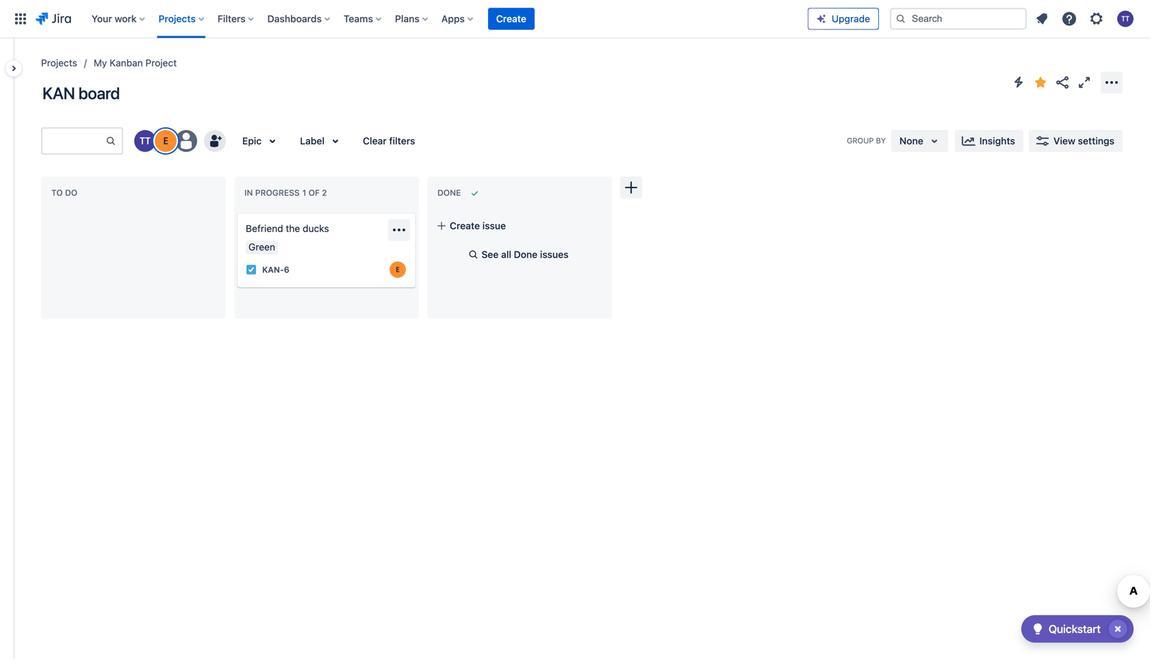 Task type: locate. For each thing, give the bounding box(es) containing it.
my
[[94, 57, 107, 68]]

your profile and settings image
[[1117, 11, 1134, 27]]

clear
[[363, 135, 387, 147]]

1 horizontal spatial create
[[496, 13, 526, 24]]

0 horizontal spatial done
[[438, 188, 461, 198]]

1 vertical spatial projects
[[41, 57, 77, 68]]

dashboards button
[[263, 8, 335, 30]]

create inside button
[[450, 220, 480, 231]]

to do
[[51, 188, 77, 198]]

create left issue
[[450, 220, 480, 231]]

my kanban project link
[[94, 55, 177, 71]]

0 vertical spatial create
[[496, 13, 526, 24]]

create right the 'apps' popup button
[[496, 13, 526, 24]]

none button
[[891, 130, 948, 152]]

apps button
[[437, 8, 478, 30]]

label
[[300, 135, 325, 147]]

create
[[496, 13, 526, 24], [450, 220, 480, 231]]

more image
[[1104, 74, 1120, 91]]

done up create issue
[[438, 188, 461, 198]]

epic button
[[234, 130, 286, 152]]

projects for the projects link
[[41, 57, 77, 68]]

dismiss quickstart image
[[1107, 618, 1129, 640]]

more actions for kan-6 befriend the ducks image
[[391, 222, 407, 238]]

projects
[[159, 13, 196, 24], [41, 57, 77, 68]]

see all done issues link
[[462, 246, 577, 263]]

your
[[92, 13, 112, 24]]

create issue image
[[228, 204, 244, 220]]

create column image
[[623, 179, 639, 196]]

search image
[[896, 13, 907, 24]]

projects up project
[[159, 13, 196, 24]]

kan-6
[[262, 265, 289, 275]]

projects link
[[41, 55, 77, 71]]

view
[[1054, 135, 1076, 147]]

see
[[482, 249, 499, 260]]

create for create issue
[[450, 220, 480, 231]]

clear filters
[[363, 135, 415, 147]]

notifications image
[[1034, 11, 1050, 27]]

create button
[[488, 8, 535, 30]]

0 horizontal spatial projects
[[41, 57, 77, 68]]

in progress element
[[244, 188, 330, 198]]

create issue button
[[431, 214, 609, 238]]

1 horizontal spatial projects
[[159, 13, 196, 24]]

0 horizontal spatial create
[[450, 220, 480, 231]]

project
[[145, 57, 177, 68]]

1 vertical spatial done
[[514, 249, 538, 260]]

enter full screen image
[[1076, 74, 1093, 91]]

group
[[847, 136, 874, 145]]

kanban
[[110, 57, 143, 68]]

jira image
[[36, 11, 71, 27], [36, 11, 71, 27]]

0 vertical spatial projects
[[159, 13, 196, 24]]

in
[[244, 188, 253, 198]]

see all done issues
[[482, 249, 569, 260]]

ducks
[[303, 223, 329, 234]]

done
[[438, 188, 461, 198], [514, 249, 538, 260]]

your work
[[92, 13, 137, 24]]

projects up kan
[[41, 57, 77, 68]]

projects inside dropdown button
[[159, 13, 196, 24]]

1 vertical spatial create
[[450, 220, 480, 231]]

apps
[[441, 13, 465, 24]]

by
[[876, 136, 886, 145]]

6
[[284, 265, 289, 275]]

Search field
[[890, 8, 1027, 30]]

automations menu button icon image
[[1011, 74, 1027, 90]]

task image
[[246, 264, 257, 275]]

filters
[[389, 135, 415, 147]]

done right all
[[514, 249, 538, 260]]

befriend
[[246, 223, 283, 234]]

create inside button
[[496, 13, 526, 24]]

sidebar navigation image
[[0, 55, 30, 82]]

of
[[306, 188, 322, 198]]

view settings image
[[1035, 133, 1051, 149]]

issues
[[540, 249, 569, 260]]

primary element
[[8, 0, 808, 38]]

banner
[[0, 0, 1150, 38]]



Task type: describe. For each thing, give the bounding box(es) containing it.
view settings button
[[1029, 130, 1123, 152]]

to
[[51, 188, 63, 198]]

create issue
[[450, 220, 506, 231]]

quickstart
[[1049, 623, 1101, 636]]

progress
[[255, 188, 300, 198]]

befriend the ducks
[[246, 223, 329, 234]]

filters button
[[213, 8, 259, 30]]

clear filters button
[[355, 130, 423, 152]]

kan board
[[42, 84, 120, 103]]

appswitcher icon image
[[12, 11, 29, 27]]

kan-
[[262, 265, 284, 275]]

projects button
[[154, 8, 209, 30]]

star kan board image
[[1032, 74, 1049, 91]]

label button
[[292, 130, 349, 152]]

banner containing your work
[[0, 0, 1150, 38]]

dashboards
[[267, 13, 322, 24]]

1 horizontal spatial done
[[514, 249, 538, 260]]

create for create
[[496, 13, 526, 24]]

issue
[[482, 220, 506, 231]]

0 vertical spatial done
[[438, 188, 461, 198]]

help image
[[1061, 11, 1078, 27]]

teams button
[[340, 8, 387, 30]]

your work button
[[87, 8, 150, 30]]

my kanban project
[[94, 57, 177, 68]]

do
[[65, 188, 77, 198]]

all
[[501, 249, 511, 260]]

check image
[[1030, 621, 1046, 637]]

insights button
[[955, 130, 1024, 152]]

filters
[[218, 13, 246, 24]]

Search this board text field
[[42, 129, 105, 153]]

kan
[[42, 84, 75, 103]]

teams
[[344, 13, 373, 24]]

plans
[[395, 13, 420, 24]]

upgrade button
[[809, 9, 878, 29]]

in progress
[[244, 188, 300, 198]]

projects for projects dropdown button
[[159, 13, 196, 24]]

settings
[[1078, 135, 1115, 147]]

board
[[78, 84, 120, 103]]

work
[[115, 13, 137, 24]]

upgrade
[[832, 13, 870, 24]]

plans button
[[391, 8, 433, 30]]

kan-6 link
[[262, 264, 289, 276]]

epic
[[242, 135, 262, 147]]

view settings
[[1054, 135, 1115, 147]]

quickstart button
[[1021, 616, 1134, 643]]

the
[[286, 223, 300, 234]]

none
[[900, 135, 923, 147]]

settings image
[[1089, 11, 1105, 27]]

insights
[[980, 135, 1015, 147]]

add people image
[[207, 133, 223, 149]]

group by
[[847, 136, 886, 145]]



Task type: vqa. For each thing, say whether or not it's contained in the screenshot.
create column image
yes



